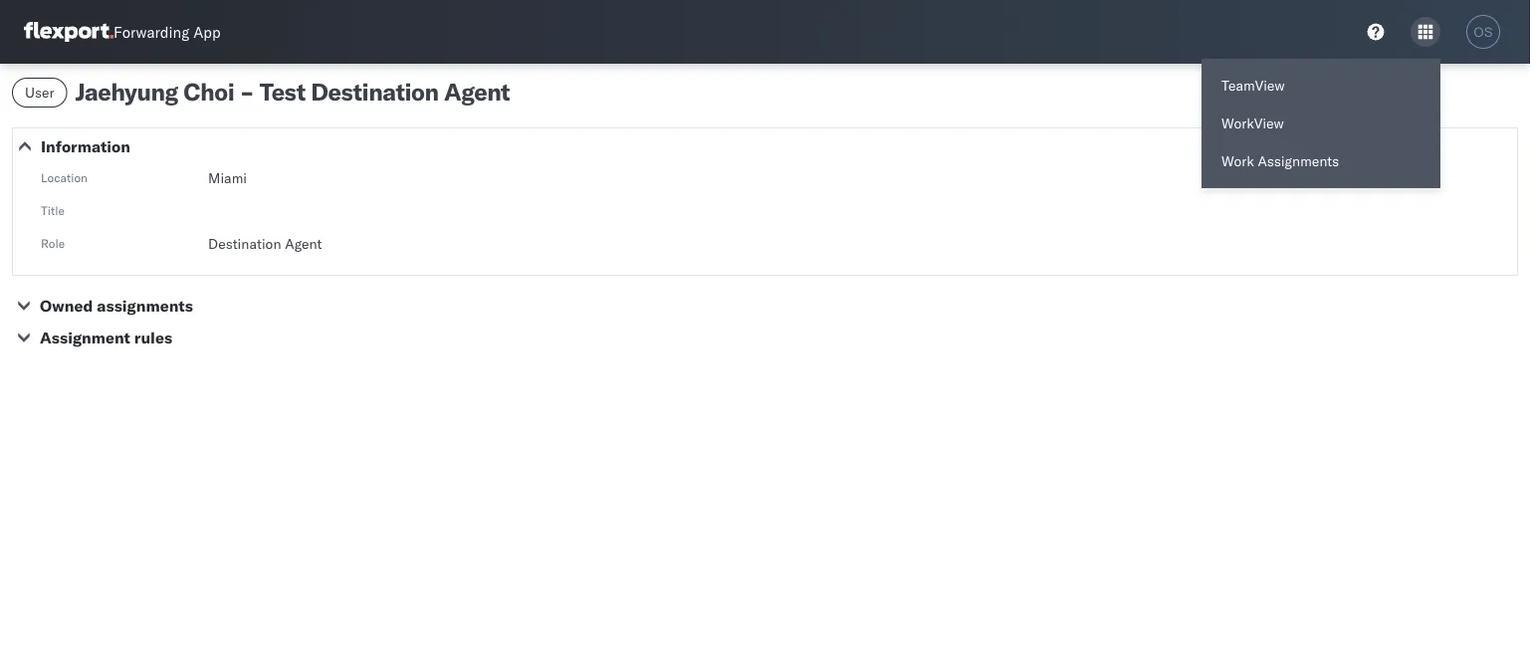 Task type: describe. For each thing, give the bounding box(es) containing it.
test
[[260, 77, 305, 107]]

1 horizontal spatial agent
[[444, 77, 510, 107]]

os
[[1474, 24, 1494, 39]]

user
[[25, 84, 54, 101]]

assignments
[[1259, 152, 1340, 170]]

work assignments link
[[1202, 142, 1441, 180]]

assignments
[[97, 296, 193, 316]]

teamview
[[1222, 77, 1285, 94]]

app
[[193, 22, 221, 41]]

os button
[[1461, 9, 1507, 55]]

location
[[41, 170, 88, 185]]

jaehyung
[[75, 77, 178, 107]]

1 vertical spatial destination
[[208, 235, 281, 252]]

owned assignments
[[40, 296, 193, 316]]

teamview link
[[1202, 67, 1441, 105]]

assignment rules
[[40, 328, 172, 348]]

flexport. image
[[24, 22, 114, 42]]



Task type: locate. For each thing, give the bounding box(es) containing it.
0 vertical spatial destination
[[311, 77, 439, 107]]

choi
[[184, 77, 234, 107]]

assignment
[[40, 328, 130, 348]]

agent
[[444, 77, 510, 107], [285, 235, 322, 252]]

forwarding app link
[[24, 22, 221, 42]]

owned
[[40, 296, 93, 316]]

0 vertical spatial agent
[[444, 77, 510, 107]]

0 horizontal spatial agent
[[285, 235, 322, 252]]

forwarding app
[[114, 22, 221, 41]]

destination right test
[[311, 77, 439, 107]]

information
[[41, 136, 130, 156]]

destination agent
[[208, 235, 322, 252]]

jaehyung choi - test destination agent
[[75, 77, 510, 107]]

miami
[[208, 169, 247, 187]]

destination down miami
[[208, 235, 281, 252]]

1 horizontal spatial destination
[[311, 77, 439, 107]]

forwarding
[[114, 22, 190, 41]]

workview link
[[1202, 105, 1441, 142]]

work assignments
[[1222, 152, 1340, 170]]

work
[[1222, 152, 1255, 170]]

0 horizontal spatial destination
[[208, 235, 281, 252]]

rules
[[134, 328, 172, 348]]

-
[[240, 77, 254, 107]]

workview
[[1222, 115, 1285, 132]]

role
[[41, 236, 65, 251]]

destination
[[311, 77, 439, 107], [208, 235, 281, 252]]

1 vertical spatial agent
[[285, 235, 322, 252]]

title
[[41, 203, 65, 218]]



Task type: vqa. For each thing, say whether or not it's contained in the screenshot.
User
yes



